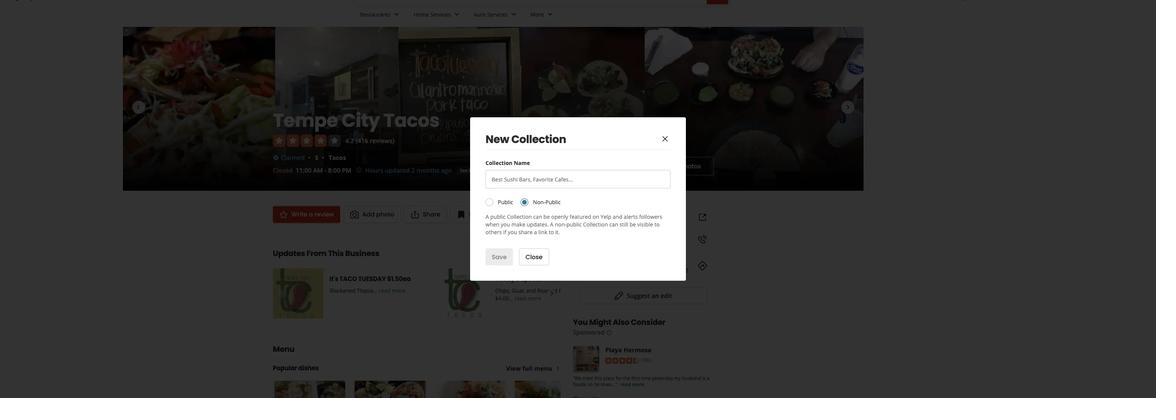 Task type: locate. For each thing, give the bounding box(es) containing it.
1 horizontal spatial more
[[528, 295, 541, 303]]

tempe
[[273, 108, 338, 134]]

view full menu
[[506, 365, 552, 374]]

1 vertical spatial be
[[630, 221, 636, 229]]

1 horizontal spatial can
[[610, 221, 618, 229]]

hours updated 2 months ago
[[365, 167, 452, 175]]

14 chevron right outline image
[[555, 367, 561, 372]]

months
[[417, 167, 440, 175]]

1 horizontal spatial be
[[630, 221, 636, 229]]

None search field
[[355, 0, 730, 4]]

public up 24 add v2 icon
[[498, 199, 513, 206]]

info alert
[[356, 166, 452, 175]]

0 horizontal spatial see
[[460, 167, 468, 174]]

0 horizontal spatial public
[[498, 199, 513, 206]]

and
[[613, 214, 623, 221], [526, 288, 536, 295]]

2
[[412, 167, 415, 175]]

closed
[[273, 167, 293, 175]]

az
[[662, 267, 670, 275]]

tempe city tacos
[[273, 108, 440, 134]]

photo of tempe city tacos - tempe, az, us. image
[[56, 27, 275, 191], [275, 27, 398, 191], [398, 27, 522, 191], [864, 27, 987, 191]]

3 24 chevron down v2 image from the left
[[546, 10, 555, 19]]

24 chevron down v2 image inside restaurants 'link'
[[392, 10, 401, 19]]

others
[[486, 229, 502, 236]]

a right is
[[707, 376, 710, 382]]

2 vertical spatial more
[[632, 382, 645, 389]]

read more link
[[621, 382, 645, 389]]

2 24 chevron down v2 image from the left
[[452, 10, 462, 19]]

saved
[[469, 210, 488, 219]]

today's
[[495, 275, 519, 284]]

85282
[[671, 267, 689, 275]]

1 horizontal spatial see
[[648, 162, 659, 171]]

today's special mon. 3-23
[[495, 275, 575, 284]]

can up "updates."
[[533, 214, 542, 221]]

24 chevron down v2 image inside more link
[[546, 10, 555, 19]]

tacos up the 8:00
[[329, 154, 346, 162]]

0 horizontal spatial and
[[526, 288, 536, 295]]

1 photo of tempe city tacos - tempe, az, us. image from the left
[[56, 27, 275, 191]]

0 horizontal spatial read
[[379, 288, 391, 295]]

1 horizontal spatial 16 info v2 image
[[606, 330, 613, 336]]

sponsored
[[573, 329, 605, 337]]

services for home services
[[430, 11, 451, 18]]

to left it.
[[549, 229, 554, 236]]

24 chevron down v2 image for more
[[546, 10, 555, 19]]

can left still
[[610, 221, 618, 229]]

see left hours
[[460, 167, 468, 174]]

see for see all 210 photos
[[648, 162, 659, 171]]

a right 'write'
[[309, 210, 313, 219]]

1 horizontal spatial a
[[534, 229, 537, 236]]

1 vertical spatial and
[[526, 288, 536, 295]]

next image
[[844, 103, 853, 112]]

new collection dialog
[[0, 0, 1156, 399]]

write a review link
[[273, 207, 340, 224]]

when
[[486, 221, 500, 229]]

1 horizontal spatial and
[[613, 214, 623, 221]]

24 chevron down v2 image right the more
[[546, 10, 555, 19]]

today's special mon. 3-23 image
[[439, 269, 489, 319]]

home services link
[[408, 4, 468, 27]]

it.
[[555, 229, 560, 236]]

24 save v2 image
[[457, 210, 466, 220]]

non-public
[[533, 199, 561, 206]]

public
[[498, 199, 513, 206], [546, 199, 561, 206]]

to down followers
[[655, 221, 660, 229]]

public down the featured
[[567, 221, 582, 229]]

24 chevron down v2 image right restaurants
[[392, 10, 401, 19]]

a
[[486, 214, 489, 221], [550, 221, 554, 229]]

24 chevron down v2 image
[[509, 10, 519, 19]]

1065
[[641, 358, 652, 364]]

menu
[[534, 365, 552, 374]]

and down special
[[526, 288, 536, 295]]

16 info v2 image down might
[[606, 330, 613, 336]]

1 horizontal spatial tacos
[[384, 108, 440, 134]]

tacos
[[384, 108, 440, 134], [329, 154, 346, 162]]

saved button
[[450, 207, 495, 224]]

visible
[[638, 221, 653, 229]]

can
[[533, 214, 542, 221], [610, 221, 618, 229]]

0 horizontal spatial 16 info v2 image
[[356, 167, 362, 174]]

previous image
[[134, 103, 143, 112]]

0 horizontal spatial services
[[430, 11, 451, 18]]

2 horizontal spatial a
[[707, 376, 710, 382]]

you up if
[[501, 221, 510, 229]]

hours
[[469, 167, 482, 174]]

more down roasted
[[528, 295, 541, 303]]

see all 210 photos
[[648, 162, 701, 171]]

tacos link
[[329, 154, 346, 162]]

0 vertical spatial tacos
[[384, 108, 440, 134]]

tacos up the reviews)
[[384, 108, 440, 134]]

a inside "we tried this place for the first time yesterday my husband is a foodie so he loves…"
[[707, 376, 710, 382]]

loves…"
[[601, 382, 617, 389]]

new collection
[[486, 132, 566, 147]]

0 vertical spatial to
[[655, 221, 660, 229]]

0 vertical spatial can
[[533, 214, 542, 221]]

0 horizontal spatial tacos
[[329, 154, 346, 162]]

make
[[512, 221, 526, 229]]

1 vertical spatial to
[[549, 229, 554, 236]]

openly
[[551, 214, 568, 221]]

auto
[[474, 11, 486, 18]]

more right the
[[632, 382, 645, 389]]

a left non-
[[550, 221, 554, 229]]

0 vertical spatial more
[[392, 288, 405, 295]]

so
[[588, 382, 593, 389]]

1 24 chevron down v2 image from the left
[[392, 10, 401, 19]]

1 horizontal spatial read
[[515, 295, 526, 303]]

2 vertical spatial a
[[707, 376, 710, 382]]

suggest an edit
[[627, 292, 672, 301]]

public up when
[[491, 214, 506, 221]]

"we tried this place for the first time yesterday my husband is a foodie so he loves…"
[[573, 376, 710, 389]]

public up openly at the bottom
[[546, 199, 561, 206]]

1 vertical spatial public
[[567, 221, 582, 229]]

foodie
[[573, 382, 587, 389]]

0 vertical spatial 16 info v2 image
[[356, 167, 362, 174]]

8:00
[[328, 167, 340, 175]]

read down tuesday
[[379, 288, 391, 295]]

2 services from the left
[[487, 11, 508, 18]]

24 directions v2 image
[[698, 262, 707, 271]]

16 info v2 image right pm
[[356, 167, 362, 174]]

mon.
[[545, 275, 560, 284]]

chicken tacos image
[[435, 382, 506, 399]]

and up still
[[613, 214, 623, 221]]

link
[[539, 229, 548, 236]]

city
[[342, 108, 380, 134]]

-
[[325, 167, 327, 175]]

1 public from the left
[[498, 199, 513, 206]]

be down alerts
[[630, 221, 636, 229]]

0 vertical spatial a
[[309, 210, 313, 219]]

0 horizontal spatial to
[[549, 229, 554, 236]]

2 horizontal spatial 24 chevron down v2 image
[[546, 10, 555, 19]]

1 vertical spatial read more
[[621, 382, 645, 389]]

a left link
[[534, 229, 537, 236]]

0 vertical spatial be
[[544, 214, 550, 221]]

services right home
[[430, 11, 451, 18]]

24 chevron down v2 image for restaurants
[[392, 10, 401, 19]]

1 horizontal spatial public
[[567, 221, 582, 229]]

0 horizontal spatial a
[[309, 210, 313, 219]]

e
[[592, 267, 595, 275]]

tilapia…
[[357, 288, 378, 295]]

16 info v2 image
[[356, 167, 362, 174], [606, 330, 613, 336]]

0 vertical spatial read more
[[515, 295, 541, 303]]

hermosa
[[624, 347, 652, 355]]

to
[[655, 221, 660, 229], [549, 229, 554, 236]]

24 pencil v2 image
[[615, 292, 624, 301]]

previous image
[[278, 290, 286, 299]]

business categories element
[[354, 4, 971, 27]]

read down guac
[[515, 295, 526, 303]]

share
[[519, 229, 533, 236]]

4.5 star rating image
[[605, 358, 639, 365]]

1 vertical spatial a
[[534, 229, 537, 236]]

read more
[[515, 295, 541, 303], [621, 382, 645, 389]]

claimed
[[281, 154, 305, 162]]

read left first
[[621, 382, 631, 389]]

1 horizontal spatial 24 chevron down v2 image
[[452, 10, 462, 19]]

4 photo of tempe city tacos - tempe, az, us. image from the left
[[864, 27, 987, 191]]

the
[[623, 376, 631, 382]]

24 chevron down v2 image
[[392, 10, 401, 19], [452, 10, 462, 19], [546, 10, 555, 19]]

0 horizontal spatial read more
[[515, 295, 541, 303]]

non-
[[555, 221, 567, 229]]

view full menu link
[[506, 365, 561, 374]]

1 horizontal spatial a
[[550, 221, 554, 229]]

$4.00…
[[495, 295, 513, 303]]

24 chevron down v2 image left auto
[[452, 10, 462, 19]]

0 horizontal spatial 24 chevron down v2 image
[[392, 10, 401, 19]]

1 horizontal spatial services
[[487, 11, 508, 18]]

(416 reviews) link
[[356, 137, 395, 145]]

0 horizontal spatial public
[[491, 214, 506, 221]]

24 external link v2 image
[[698, 213, 707, 222]]

you right if
[[508, 229, 517, 236]]

2 public from the left
[[546, 199, 561, 206]]

24 chevron down v2 image inside home services link
[[452, 10, 462, 19]]

read
[[379, 288, 391, 295], [515, 295, 526, 303], [621, 382, 631, 389]]

be up "updates."
[[544, 214, 550, 221]]

0 horizontal spatial a
[[486, 214, 489, 221]]

collection
[[512, 132, 566, 147], [486, 160, 513, 167], [507, 214, 532, 221], [583, 221, 608, 229]]

he
[[594, 382, 600, 389]]

services for auto services
[[487, 11, 508, 18]]

a up when
[[486, 214, 489, 221]]

photo
[[376, 210, 394, 219]]

1 services from the left
[[430, 11, 451, 18]]

taco salad image
[[515, 382, 586, 399]]

share
[[423, 210, 441, 219]]

services
[[430, 11, 451, 18], [487, 11, 508, 18]]

view
[[506, 365, 521, 374]]

see left all
[[648, 162, 659, 171]]

write
[[291, 210, 307, 219]]

more down $1.50ea
[[392, 288, 405, 295]]

services left 24 chevron down v2 image
[[487, 11, 508, 18]]

1 horizontal spatial public
[[546, 199, 561, 206]]

1 horizontal spatial read more
[[621, 382, 645, 389]]

0 vertical spatial read
[[379, 288, 391, 295]]

0 vertical spatial and
[[613, 214, 623, 221]]

1 vertical spatial tacos
[[329, 154, 346, 162]]

2 vertical spatial read
[[621, 382, 631, 389]]

fish tacos image
[[355, 382, 426, 399]]

business
[[345, 249, 379, 259]]

"we
[[573, 376, 582, 382]]

0 horizontal spatial more
[[392, 288, 405, 295]]



Task type: vqa. For each thing, say whether or not it's contained in the screenshot.
2nd 24 chevron down v2 image from the left
yes



Task type: describe. For each thing, give the bounding box(es) containing it.
consider
[[631, 318, 666, 328]]

from
[[307, 249, 327, 259]]

restaurants link
[[354, 4, 408, 27]]

3 photo of tempe city tacos - tempe, az, us. image from the left
[[398, 27, 522, 191]]

follow button
[[498, 207, 542, 224]]

close
[[526, 253, 543, 262]]

yelp
[[601, 214, 612, 221]]

24 star v2 image
[[279, 210, 288, 220]]

popular dishes
[[273, 365, 319, 374]]

special
[[521, 275, 544, 284]]

read inside it's taco tuesday $1.50ea blackened tilapia… read more
[[379, 288, 391, 295]]

24 share v2 image
[[411, 210, 420, 220]]

my
[[674, 376, 681, 382]]

taco
[[340, 275, 357, 284]]

alerts
[[624, 214, 638, 221]]

home services
[[414, 11, 451, 18]]

$1.50ea
[[387, 275, 411, 284]]

more link
[[525, 4, 561, 27]]

a inside a public collection can be openly featured on yelp and alerts followers when you make updates. a non-public collection can still be visible to others if you share a link to it.
[[534, 229, 537, 236]]

read more inside updates from this business element
[[515, 295, 541, 303]]

write a review
[[291, 210, 334, 219]]

2 horizontal spatial more
[[632, 382, 645, 389]]

suggest an edit button
[[580, 288, 707, 305]]

3-
[[561, 275, 568, 284]]

this
[[594, 376, 602, 382]]

suggest
[[627, 292, 650, 301]]

chips,
[[495, 288, 511, 295]]

tuesday
[[358, 275, 386, 284]]

updates from this business element
[[261, 236, 598, 320]]

and inside a public collection can be openly featured on yelp and alerts followers when you make updates. a non-public collection can still be visible to others if you share a link to it.
[[613, 214, 623, 221]]

collection name
[[486, 160, 530, 167]]

photo of tempe city tacos - tempe, az, us. good eating! image
[[645, 27, 864, 191]]

and inside chips, guac and roasted red salsa $4.00…
[[526, 288, 536, 295]]

more inside it's taco tuesday $1.50ea blackened tilapia… read more
[[392, 288, 405, 295]]

all
[[660, 162, 668, 171]]

yesterday
[[652, 376, 673, 382]]

save
[[492, 253, 507, 262]]

save button
[[486, 249, 513, 266]]

1 vertical spatial you
[[508, 229, 517, 236]]

menu element
[[261, 332, 588, 399]]

24 chevron down v2 image for home services
[[452, 10, 462, 19]]

1 vertical spatial more
[[528, 295, 541, 303]]

featured
[[570, 214, 591, 221]]

add
[[362, 210, 375, 219]]

1 vertical spatial read
[[515, 295, 526, 303]]

this
[[328, 249, 344, 259]]

0 vertical spatial a
[[486, 214, 489, 221]]

24 add v2 image
[[504, 210, 514, 220]]

photos
[[680, 162, 701, 171]]

popular
[[273, 365, 297, 374]]

next image
[[547, 290, 556, 299]]

2 photo of tempe city tacos - tempe, az, us. image from the left
[[275, 27, 398, 191]]

16 info v2 image inside the info alert
[[356, 167, 362, 174]]

southern
[[597, 267, 624, 275]]

updated
[[385, 167, 410, 175]]

photo of tempe city tacos - tempe, az, us. street tacos! image
[[522, 27, 645, 191]]

you might also consider
[[573, 318, 666, 328]]

210
[[669, 162, 679, 171]]

ave
[[626, 267, 637, 275]]

still
[[620, 221, 628, 229]]

it's taco tuesday $1.50ea image
[[273, 269, 323, 319]]

non-
[[533, 199, 546, 206]]

0 horizontal spatial can
[[533, 214, 542, 221]]

if
[[503, 229, 507, 236]]

more
[[531, 11, 544, 18]]

1 vertical spatial can
[[610, 221, 618, 229]]

it's
[[330, 275, 338, 284]]

(416
[[356, 137, 368, 145]]

is
[[702, 376, 706, 382]]

tried
[[583, 376, 593, 382]]

24 camera v2 image
[[350, 210, 359, 220]]

auto services
[[474, 11, 508, 18]]

follow
[[517, 210, 536, 219]]

close image
[[661, 134, 670, 144]]

playa hermosa link
[[605, 347, 652, 355]]

first
[[632, 376, 640, 382]]

tempecitytacos.com
[[580, 214, 642, 222]]

home
[[414, 11, 429, 18]]

edit
[[661, 292, 672, 301]]

collection up make
[[507, 214, 532, 221]]

119 e southern ave tempe, az 85282
[[580, 267, 689, 275]]

name
[[514, 160, 530, 167]]

chips, guac and roasted red salsa $4.00…
[[495, 288, 583, 303]]

guac
[[512, 288, 525, 295]]

updates from this business
[[273, 249, 379, 259]]

0 vertical spatial you
[[501, 221, 510, 229]]

playa hermosa
[[605, 347, 652, 355]]

1 vertical spatial a
[[550, 221, 554, 229]]

red
[[559, 288, 569, 295]]

1 horizontal spatial to
[[655, 221, 660, 229]]

menu
[[273, 345, 295, 355]]

playa hermosa image
[[573, 347, 599, 373]]

0 horizontal spatial be
[[544, 214, 550, 221]]

an
[[652, 292, 659, 301]]

16 claim filled v2 image
[[273, 155, 279, 161]]

a public collection can be openly featured on yelp and alerts followers when you make updates. a non-public collection can still be visible to others if you share a link to it.
[[486, 214, 663, 236]]

pm
[[342, 167, 352, 175]]

full
[[523, 365, 533, 374]]

updates.
[[527, 221, 549, 229]]

tempecitytacos.com link
[[580, 214, 642, 222]]

0 vertical spatial public
[[491, 214, 506, 221]]

4.2 (416 reviews)
[[345, 137, 395, 145]]

collection down on
[[583, 221, 608, 229]]

review
[[314, 210, 334, 219]]

4.2 star rating image
[[273, 135, 341, 147]]

2 horizontal spatial read
[[621, 382, 631, 389]]

see all 210 photos link
[[635, 157, 714, 176]]

tempe,
[[639, 267, 661, 275]]

for
[[616, 376, 622, 382]]

am
[[313, 167, 323, 175]]

collection left name
[[486, 160, 513, 167]]

time
[[641, 376, 651, 382]]

followers
[[639, 214, 663, 221]]

salsa
[[570, 288, 583, 295]]

collection up name
[[512, 132, 566, 147]]

new
[[486, 132, 509, 147]]

1 vertical spatial 16 info v2 image
[[606, 330, 613, 336]]

see hours
[[460, 167, 482, 174]]

see for see hours
[[460, 167, 468, 174]]

shrimp tacos image
[[274, 382, 345, 399]]

ago
[[441, 167, 452, 175]]

add photo link
[[344, 207, 401, 224]]

24 phone v2 image
[[698, 235, 707, 244]]

updates
[[273, 249, 305, 259]]

Collection Name text field
[[486, 170, 671, 189]]

husband
[[682, 376, 701, 382]]

dishes
[[298, 365, 319, 374]]



